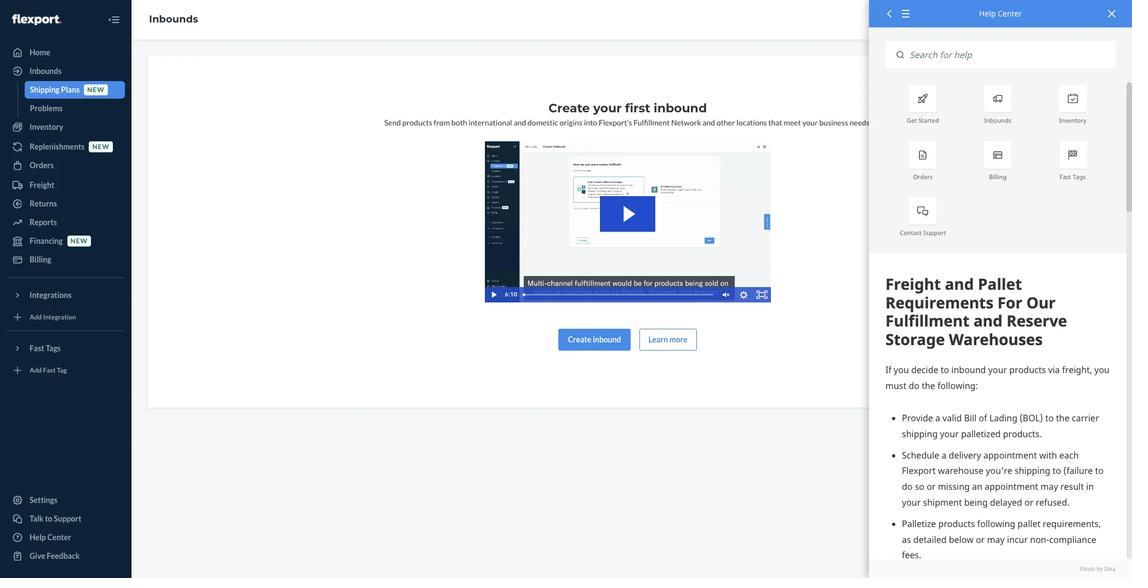 Task type: locate. For each thing, give the bounding box(es) containing it.
0 horizontal spatial your
[[594, 101, 622, 116]]

help center down to
[[30, 533, 71, 542]]

and left the domestic
[[514, 118, 526, 127]]

center
[[998, 8, 1023, 19], [47, 533, 71, 542]]

new up "orders" link
[[92, 143, 110, 151]]

create for your
[[549, 101, 590, 116]]

give feedback
[[30, 552, 80, 561]]

0 vertical spatial fast tags
[[1060, 173, 1086, 181]]

plans
[[61, 85, 80, 94]]

support down settings link
[[54, 514, 81, 524]]

new for financing
[[70, 237, 88, 245]]

1 vertical spatial fast
[[30, 344, 44, 353]]

0 vertical spatial add
[[30, 313, 42, 321]]

0 horizontal spatial fast tags
[[30, 344, 61, 353]]

billing link
[[7, 251, 125, 269]]

help
[[980, 8, 996, 19], [30, 533, 46, 542]]

fast tags
[[1060, 173, 1086, 181], [30, 344, 61, 353]]

inbounds
[[149, 13, 198, 25], [30, 66, 62, 76], [985, 116, 1012, 125]]

talk to support
[[30, 514, 81, 524]]

inbound inside create your first inbound send products from both international and domestic origins into flexport's fulfillment network and other locations that meet your business needs.
[[654, 101, 707, 116]]

new right plans
[[87, 86, 105, 94]]

0 vertical spatial billing
[[990, 173, 1007, 181]]

0 vertical spatial create
[[549, 101, 590, 116]]

1 vertical spatial billing
[[30, 255, 51, 264]]

business
[[820, 118, 849, 127]]

2 vertical spatial fast
[[43, 366, 56, 375]]

1 horizontal spatial inbound
[[654, 101, 707, 116]]

1 vertical spatial orders
[[914, 173, 933, 181]]

create inbound button
[[559, 329, 631, 351]]

problems
[[30, 104, 63, 113]]

0 horizontal spatial support
[[54, 514, 81, 524]]

1 horizontal spatial inbounds link
[[149, 13, 198, 25]]

support inside button
[[54, 514, 81, 524]]

locations
[[737, 118, 767, 127]]

inbound left learn
[[593, 335, 621, 344]]

0 horizontal spatial orders
[[30, 161, 54, 170]]

create inbound
[[568, 335, 621, 344]]

add left tag
[[30, 366, 42, 375]]

inbound up network
[[654, 101, 707, 116]]

support
[[924, 229, 946, 237], [54, 514, 81, 524]]

1 vertical spatial add
[[30, 366, 42, 375]]

add
[[30, 313, 42, 321], [30, 366, 42, 375]]

1 vertical spatial your
[[803, 118, 818, 127]]

0 horizontal spatial help
[[30, 533, 46, 542]]

0 vertical spatial help
[[980, 8, 996, 19]]

inbound inside button
[[593, 335, 621, 344]]

create
[[549, 101, 590, 116], [568, 335, 592, 344]]

create inside create your first inbound send products from both international and domestic origins into flexport's fulfillment network and other locations that meet your business needs.
[[549, 101, 590, 116]]

1 and from the left
[[514, 118, 526, 127]]

video element
[[485, 141, 771, 302]]

elevio by dixa link
[[886, 565, 1116, 573]]

inventory
[[1060, 116, 1087, 125], [30, 122, 63, 132]]

0 horizontal spatial inbound
[[593, 335, 621, 344]]

your up flexport's
[[594, 101, 622, 116]]

home
[[30, 48, 50, 57]]

0 vertical spatial inbound
[[654, 101, 707, 116]]

create for inbound
[[568, 335, 592, 344]]

help center up search search box on the right
[[980, 8, 1023, 19]]

1 vertical spatial new
[[92, 143, 110, 151]]

that
[[769, 118, 783, 127]]

needs.
[[850, 118, 872, 127]]

1 vertical spatial support
[[54, 514, 81, 524]]

1 horizontal spatial and
[[703, 118, 715, 127]]

international
[[469, 118, 512, 127]]

send
[[384, 118, 401, 127]]

0 horizontal spatial inbounds link
[[7, 62, 125, 80]]

1 vertical spatial fast tags
[[30, 344, 61, 353]]

feedback
[[47, 552, 80, 561]]

new down reports link
[[70, 237, 88, 245]]

0 horizontal spatial tags
[[46, 344, 61, 353]]

fast
[[1060, 173, 1072, 181], [30, 344, 44, 353], [43, 366, 56, 375]]

fast inside 'add fast tag' link
[[43, 366, 56, 375]]

0 horizontal spatial inventory
[[30, 122, 63, 132]]

add for add fast tag
[[30, 366, 42, 375]]

1 add from the top
[[30, 313, 42, 321]]

help up the "give"
[[30, 533, 46, 542]]

1 horizontal spatial center
[[998, 8, 1023, 19]]

new for shipping plans
[[87, 86, 105, 94]]

and
[[514, 118, 526, 127], [703, 118, 715, 127]]

1 horizontal spatial support
[[924, 229, 946, 237]]

learn more button
[[640, 329, 697, 351]]

1 horizontal spatial tags
[[1073, 173, 1086, 181]]

center down talk to support
[[47, 533, 71, 542]]

your
[[594, 101, 622, 116], [803, 118, 818, 127]]

0 horizontal spatial help center
[[30, 533, 71, 542]]

1 vertical spatial inbounds link
[[7, 62, 125, 80]]

shipping plans
[[30, 85, 80, 94]]

0 vertical spatial inbounds link
[[149, 13, 198, 25]]

1 horizontal spatial help center
[[980, 8, 1023, 19]]

2 add from the top
[[30, 366, 42, 375]]

tags
[[1073, 173, 1086, 181], [46, 344, 61, 353]]

help up search search box on the right
[[980, 8, 996, 19]]

0 vertical spatial center
[[998, 8, 1023, 19]]

new
[[87, 86, 105, 94], [92, 143, 110, 151], [70, 237, 88, 245]]

2 horizontal spatial inbounds
[[985, 116, 1012, 125]]

0 horizontal spatial center
[[47, 533, 71, 542]]

1 vertical spatial center
[[47, 533, 71, 542]]

1 horizontal spatial inbounds
[[149, 13, 198, 25]]

0 vertical spatial new
[[87, 86, 105, 94]]

1 vertical spatial tags
[[46, 344, 61, 353]]

video thumbnail image
[[485, 141, 771, 302], [485, 141, 771, 302]]

0 vertical spatial help center
[[980, 8, 1023, 19]]

both
[[452, 118, 467, 127]]

0 vertical spatial inbounds
[[149, 13, 198, 25]]

inbounds link
[[149, 13, 198, 25], [7, 62, 125, 80]]

add left integration
[[30, 313, 42, 321]]

2 and from the left
[[703, 118, 715, 127]]

billing
[[990, 173, 1007, 181], [30, 255, 51, 264]]

your right meet
[[803, 118, 818, 127]]

0 vertical spatial fast
[[1060, 173, 1072, 181]]

1 horizontal spatial inventory
[[1060, 116, 1087, 125]]

give
[[30, 552, 45, 561]]

settings
[[30, 496, 58, 505]]

orders
[[30, 161, 54, 170], [914, 173, 933, 181]]

and left other
[[703, 118, 715, 127]]

give feedback button
[[7, 548, 125, 565]]

1 vertical spatial help
[[30, 533, 46, 542]]

inbound
[[654, 101, 707, 116], [593, 335, 621, 344]]

dixa
[[1105, 565, 1116, 573]]

create inside button
[[568, 335, 592, 344]]

more
[[670, 335, 688, 344]]

origins
[[560, 118, 583, 127]]

learn
[[649, 335, 668, 344]]

0 horizontal spatial inbounds
[[30, 66, 62, 76]]

Search search field
[[905, 41, 1116, 69]]

integrations button
[[7, 287, 125, 304]]

1 vertical spatial create
[[568, 335, 592, 344]]

talk
[[30, 514, 44, 524]]

integrations
[[30, 291, 72, 300]]

1 vertical spatial help center
[[30, 533, 71, 542]]

0 horizontal spatial and
[[514, 118, 526, 127]]

1 vertical spatial inbound
[[593, 335, 621, 344]]

support right contact
[[924, 229, 946, 237]]

help center
[[980, 8, 1023, 19], [30, 533, 71, 542]]

center inside help center link
[[47, 533, 71, 542]]

get started
[[907, 116, 939, 125]]

center up search search box on the right
[[998, 8, 1023, 19]]

2 vertical spatial new
[[70, 237, 88, 245]]



Task type: vqa. For each thing, say whether or not it's contained in the screenshot.
the "category" to the left
no



Task type: describe. For each thing, give the bounding box(es) containing it.
flexport logo image
[[12, 14, 61, 25]]

first
[[625, 101, 651, 116]]

to
[[45, 514, 52, 524]]

learn more
[[649, 335, 688, 344]]

help center inside help center link
[[30, 533, 71, 542]]

1 horizontal spatial help
[[980, 8, 996, 19]]

started
[[919, 116, 939, 125]]

get
[[907, 116, 917, 125]]

1 vertical spatial inbounds
[[30, 66, 62, 76]]

shipping
[[30, 85, 60, 94]]

add fast tag
[[30, 366, 67, 375]]

1 horizontal spatial fast tags
[[1060, 173, 1086, 181]]

2 vertical spatial inbounds
[[985, 116, 1012, 125]]

fulfillment
[[634, 118, 670, 127]]

flexport's
[[599, 118, 632, 127]]

0 vertical spatial tags
[[1073, 173, 1086, 181]]

help center link
[[7, 529, 125, 547]]

other
[[717, 118, 735, 127]]

network
[[672, 118, 701, 127]]

reports
[[30, 218, 57, 227]]

0 vertical spatial orders
[[30, 161, 54, 170]]

replenishments
[[30, 142, 85, 151]]

orders link
[[7, 157, 125, 174]]

0 horizontal spatial billing
[[30, 255, 51, 264]]

home link
[[7, 44, 125, 61]]

into
[[584, 118, 598, 127]]

fast inside fast tags dropdown button
[[30, 344, 44, 353]]

new for replenishments
[[92, 143, 110, 151]]

by
[[1097, 565, 1103, 573]]

0 vertical spatial support
[[924, 229, 946, 237]]

add fast tag link
[[7, 362, 125, 379]]

1 horizontal spatial your
[[803, 118, 818, 127]]

settings link
[[7, 492, 125, 509]]

elevio
[[1081, 565, 1096, 573]]

add integration link
[[7, 309, 125, 326]]

from
[[434, 118, 450, 127]]

tag
[[57, 366, 67, 375]]

close navigation image
[[107, 13, 121, 26]]

problems link
[[24, 100, 125, 117]]

elevio by dixa
[[1081, 565, 1116, 573]]

1 horizontal spatial orders
[[914, 173, 933, 181]]

reports link
[[7, 214, 125, 231]]

inventory link
[[7, 118, 125, 136]]

contact support
[[900, 229, 946, 237]]

financing
[[30, 236, 63, 246]]

meet
[[784, 118, 801, 127]]

returns
[[30, 199, 57, 208]]

add for add integration
[[30, 313, 42, 321]]

freight
[[30, 180, 54, 190]]

contact
[[900, 229, 922, 237]]

talk to support button
[[7, 510, 125, 528]]

add integration
[[30, 313, 76, 321]]

1 horizontal spatial billing
[[990, 173, 1007, 181]]

tags inside fast tags dropdown button
[[46, 344, 61, 353]]

0 vertical spatial your
[[594, 101, 622, 116]]

freight link
[[7, 177, 125, 194]]

returns link
[[7, 195, 125, 213]]

create your first inbound send products from both international and domestic origins into flexport's fulfillment network and other locations that meet your business needs.
[[384, 101, 872, 127]]

fast tags button
[[7, 340, 125, 357]]

products
[[403, 118, 432, 127]]

integration
[[43, 313, 76, 321]]

domestic
[[528, 118, 558, 127]]

fast tags inside dropdown button
[[30, 344, 61, 353]]



